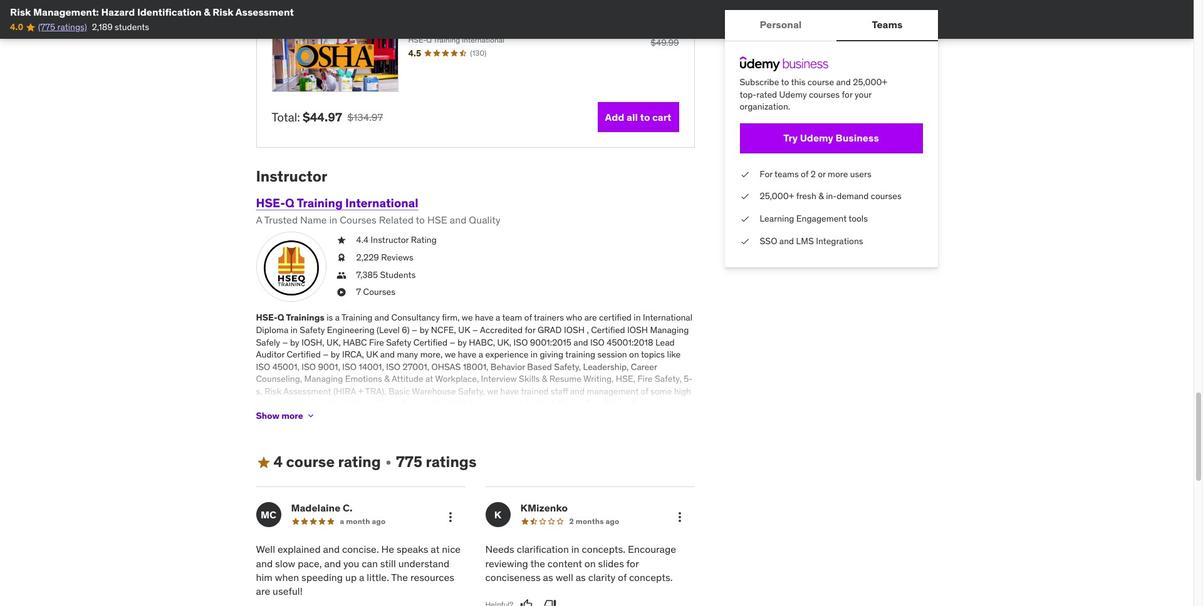 Task type: vqa. For each thing, say whether or not it's contained in the screenshot.
bottom Instructor
yes



Task type: describe. For each thing, give the bounding box(es) containing it.
1 vertical spatial uk
[[366, 349, 378, 360]]

hilong,
[[347, 398, 374, 410]]

,
[[587, 325, 589, 336]]

q training for hse-q training international a trusted name in courses related to hse and quality
[[285, 196, 343, 211]]

130 reviews element
[[470, 48, 487, 59]]

medium image
[[256, 455, 271, 470]]

of right team
[[524, 312, 532, 324]]

hse- for hse-q training international a trusted name in courses related to hse and quality
[[256, 196, 285, 211]]

in right 'firms'
[[581, 423, 588, 434]]

conciseness
[[485, 572, 541, 584]]

775
[[396, 453, 422, 472]]

0 vertical spatial xsmall image
[[336, 235, 346, 247]]

writing,
[[583, 374, 614, 385]]

up
[[345, 572, 357, 584]]

international up (130)
[[462, 35, 504, 45]]

a month ago
[[340, 517, 386, 527]]

teams
[[775, 168, 799, 180]]

hse-q training international a trusted name in courses related to hse and quality
[[256, 196, 501, 226]]

4.0
[[10, 22, 23, 33]]

0 vertical spatial have
[[475, 312, 494, 324]]

ncfe,
[[431, 325, 456, 336]]

is a training and consultancy firm, we have a team of trainers who are certified in international diploma in safety engineering (level 6) – by ncfe, uk – accredited for grad iosh , certified iosh managing safely – by iosh, uk, habc fire safety certified – by habc, uk, iso 9001:2015 and iso 45001:2018 lead auditor certified – by irca, uk and many more, we have a experience in giving training session on topics like iso 45001, iso 9001, iso 14001, iso 27001, ohsas 18001, behavior based safety, leadership, career counseling, managing emotions & attitude at workplace, interview skills & resume writing, hse, fire safety, 5- s, risk assessment (hira + tra), basic warehouse safety, we have trained staff and management of some high level organizations like hilong, three gorges wind mill farm, hascol, agility & tristar, the citizen foundation, society for education & welfare, society for international educaiton, evolution a us consulate project for education. we are working for more than 9 years in national and multinational firms in quality, health and safety, operations and supply chain.
[[256, 312, 693, 446]]

behavior
[[491, 361, 525, 373]]

more inside 'button'
[[281, 410, 303, 422]]

iso down irca, on the bottom of page
[[342, 361, 357, 373]]

at inside well explained and concise. he speaks at nice and slow pace, and you can still understand him when speeding up a little. the resources are useful!
[[431, 543, 440, 556]]

xsmall image for 7,385 students
[[336, 269, 346, 281]]

by up 9001,
[[331, 349, 340, 360]]

0 horizontal spatial risk
[[10, 6, 31, 18]]

organization.
[[740, 101, 790, 112]]

of inside needs clarification in concepts. encourage reviewing the content on slides for conciseness as well as clarity of concepts.
[[618, 572, 627, 584]]

& down "based"
[[542, 374, 547, 385]]

the inside is a training and consultancy firm, we have a team of trainers who are certified in international diploma in safety engineering (level 6) – by ncfe, uk – accredited for grad iosh , certified iosh managing safely – by iosh, uk, habc fire safety certified – by habc, uk, iso 9001:2015 and iso 45001:2018 lead auditor certified – by irca, uk and many more, we have a experience in giving training session on topics like iso 45001, iso 9001, iso 14001, iso 27001, ohsas 18001, behavior based safety, leadership, career counseling, managing emotions & attitude at workplace, interview skills & resume writing, hse, fire safety, 5- s, risk assessment (hira + tra), basic warehouse safety, we have trained staff and management of some high level organizations like hilong, three gorges wind mill farm, hascol, agility & tristar, the citizen foundation, society for education & welfare, society for international educaiton, evolution a us consulate project for education. we are working for more than 9 years in national and multinational firms in quality, health and safety, operations and supply chain.
[[586, 398, 601, 410]]

emotions
[[345, 374, 382, 385]]

0 horizontal spatial like
[[331, 398, 345, 410]]

certified
[[599, 312, 632, 324]]

1 horizontal spatial courses
[[871, 191, 902, 202]]

– down ncfe,
[[450, 337, 455, 348]]

total: $44.97 $134.97
[[272, 110, 383, 125]]

and left concise.
[[323, 543, 340, 556]]

ratings
[[426, 453, 477, 472]]

$134.97
[[347, 111, 383, 124]]

and down educaiton, on the bottom left
[[490, 423, 504, 434]]

+
[[358, 386, 364, 397]]

for down the foundation,
[[654, 411, 665, 422]]

counseling,
[[256, 374, 302, 385]]

multinational
[[506, 423, 557, 434]]

mark review by kmizenko as unhelpful image
[[544, 599, 557, 607]]

when
[[275, 572, 299, 584]]

xsmall image for 7 courses
[[336, 287, 346, 299]]

1 as from the left
[[543, 572, 553, 584]]

education.
[[256, 423, 297, 434]]

well
[[556, 572, 573, 584]]

than
[[397, 423, 414, 434]]

– up the habc,
[[472, 325, 478, 336]]

1 vertical spatial 2
[[569, 517, 574, 527]]

2 horizontal spatial safety,
[[655, 374, 682, 385]]

in right certified
[[634, 312, 641, 324]]

quality,
[[591, 423, 618, 434]]

and inside hse-q training international a trusted name in courses related to hse and quality
[[450, 214, 467, 226]]

all
[[627, 111, 638, 123]]

& down staff
[[551, 398, 556, 410]]

learning engagement tools
[[760, 213, 868, 224]]

is
[[327, 312, 333, 324]]

1 horizontal spatial xsmall image
[[383, 458, 393, 468]]

2 society from the left
[[383, 411, 413, 422]]

additional actions for review by madelaine c. image
[[443, 510, 458, 525]]

months
[[576, 517, 604, 527]]

learning
[[760, 213, 794, 224]]

a inside well explained and concise. he speaks at nice and slow pace, and you can still understand him when speeding up a little. the resources are useful!
[[359, 572, 364, 584]]

courses inside hse-q training international a trusted name in courses related to hse and quality
[[340, 214, 377, 226]]

1 vertical spatial 25,000+
[[760, 191, 794, 202]]

iso up experience
[[514, 337, 528, 348]]

to inside hse-q training international a trusted name in courses related to hse and quality
[[416, 214, 425, 226]]

of left the or
[[801, 168, 809, 180]]

are inside well explained and concise. he speaks at nice and slow pace, and you can still understand him when speeding up a little. the resources are useful!
[[256, 586, 270, 598]]

hse- for hse-q trainings
[[256, 312, 278, 324]]

4.5
[[408, 48, 421, 59]]

resources
[[410, 572, 454, 584]]

1 vertical spatial concepts.
[[629, 572, 673, 584]]

& up tra),
[[384, 374, 390, 385]]

resume
[[549, 374, 581, 385]]

identification
[[137, 6, 202, 18]]

users
[[850, 168, 872, 180]]

xsmall image for learning engagement tools
[[740, 213, 750, 225]]

$44.97
[[303, 110, 342, 125]]

iso up attitude at left bottom
[[386, 361, 401, 373]]

1 vertical spatial are
[[314, 423, 326, 434]]

in inside needs clarification in concepts. encourage reviewing the content on slides for conciseness as well as clarity of concepts.
[[571, 543, 579, 556]]

iso up session on the bottom
[[590, 337, 605, 348]]

0 horizontal spatial safety
[[300, 325, 325, 336]]

integrations
[[816, 235, 863, 247]]

0 horizontal spatial we
[[445, 349, 456, 360]]

iso down auditor
[[256, 361, 270, 373]]

total:
[[272, 110, 300, 125]]

by left the habc,
[[458, 337, 467, 348]]

0 vertical spatial instructor
[[256, 167, 327, 186]]

0 vertical spatial we
[[462, 312, 473, 324]]

consultancy
[[391, 312, 440, 324]]

in right the years
[[447, 423, 454, 434]]

udemy business image
[[740, 56, 828, 71]]

xsmall image for 25,000+ fresh & in-demand courses
[[740, 191, 750, 203]]

2 vertical spatial we
[[487, 386, 498, 397]]

mc
[[261, 509, 276, 521]]

& up working
[[342, 411, 347, 422]]

7
[[356, 287, 361, 298]]

gorges
[[401, 398, 429, 410]]

welfare,
[[349, 411, 381, 422]]

business
[[836, 132, 879, 144]]

(130)
[[470, 48, 487, 58]]

for down welfare,
[[362, 423, 372, 434]]

firm,
[[442, 312, 460, 324]]

interview
[[481, 374, 517, 385]]

1 vertical spatial udemy
[[800, 132, 833, 144]]

management
[[587, 386, 639, 397]]

team
[[502, 312, 522, 324]]

2,229 reviews
[[356, 252, 413, 263]]

2 iosh from the left
[[627, 325, 648, 336]]

2 months ago
[[569, 517, 619, 527]]

xsmall image for 2,229 reviews
[[336, 252, 346, 264]]

assessment inside is a training and consultancy firm, we have a team of trainers who are certified in international diploma in safety engineering (level 6) – by ncfe, uk – accredited for grad iosh , certified iosh managing safely – by iosh, uk, habc fire safety certified – by habc, uk, iso 9001:2015 and iso 45001:2018 lead auditor certified – by irca, uk and many more, we have a experience in giving training session on topics like iso 45001, iso 9001, iso 14001, iso 27001, ohsas 18001, behavior based safety, leadership, career counseling, managing emotions & attitude at workplace, interview skills & resume writing, hse, fire safety, 5- s, risk assessment (hira + tra), basic warehouse safety, we have trained staff and management of some high level organizations like hilong, three gorges wind mill farm, hascol, agility & tristar, the citizen foundation, society for education & welfare, society for international educaiton, evolution a us consulate project for education. we are working for more than 9 years in national and multinational firms in quality, health and safety, operations and supply chain.
[[283, 386, 331, 397]]

xsmall image for sso and lms integrations
[[740, 235, 750, 248]]

engineering
[[327, 325, 374, 336]]

wind
[[431, 398, 451, 410]]

tools
[[849, 213, 868, 224]]

and down "project"
[[647, 423, 662, 434]]

project
[[624, 411, 652, 422]]

name
[[300, 214, 327, 226]]

– right safely
[[282, 337, 288, 348]]

a left the us
[[562, 411, 566, 422]]

organizations
[[276, 398, 329, 410]]

personal
[[760, 18, 802, 31]]

iosh,
[[302, 337, 324, 348]]

farm,
[[469, 398, 491, 410]]

safely
[[256, 337, 280, 348]]

show
[[256, 410, 280, 422]]

international inside hse-q training international a trusted name in courses related to hse and quality
[[345, 196, 418, 211]]

us
[[568, 411, 580, 422]]

reviewing
[[485, 557, 528, 570]]

for left the grad
[[525, 325, 536, 336]]

clarity
[[588, 572, 616, 584]]

additional actions for review by kmizenko image
[[672, 510, 687, 525]]

0 horizontal spatial safety,
[[458, 386, 485, 397]]

and up tristar,
[[570, 386, 585, 397]]

citizen
[[603, 398, 630, 410]]

international up lead
[[643, 312, 693, 324]]

0 horizontal spatial fire
[[369, 337, 384, 348]]

for down organizations
[[287, 411, 298, 422]]

years
[[424, 423, 445, 434]]

9001:2015
[[530, 337, 571, 348]]

& left in-
[[819, 191, 824, 202]]

and up speeding
[[324, 557, 341, 570]]

habc,
[[469, 337, 495, 348]]

a up accredited
[[496, 312, 500, 324]]

clarification
[[517, 543, 569, 556]]

management:
[[33, 6, 99, 18]]

trusted
[[264, 214, 298, 226]]

2 horizontal spatial are
[[584, 312, 597, 324]]

mill
[[453, 398, 467, 410]]

and down the we
[[300, 435, 315, 446]]

still
[[380, 557, 396, 570]]

kmizenko
[[520, 502, 568, 515]]

teams button
[[837, 10, 938, 40]]

speaks
[[397, 543, 428, 556]]

in down hse-q trainings
[[291, 325, 298, 336]]

lms
[[796, 235, 814, 247]]

hse-q training international link
[[256, 196, 418, 211]]

9001,
[[318, 361, 340, 373]]



Task type: locate. For each thing, give the bounding box(es) containing it.
like
[[667, 349, 681, 360], [331, 398, 345, 410]]

course
[[808, 76, 834, 88], [286, 453, 335, 472]]

0 horizontal spatial courses
[[809, 89, 840, 100]]

in up "based"
[[531, 349, 538, 360]]

slow
[[275, 557, 295, 570]]

and right hse
[[450, 214, 467, 226]]

0 horizontal spatial uk,
[[327, 337, 341, 348]]

are down education on the left bottom of page
[[314, 423, 326, 434]]

2 horizontal spatial to
[[781, 76, 789, 88]]

2,189 students
[[92, 22, 149, 33]]

the down still
[[391, 572, 408, 584]]

0 horizontal spatial 25,000+
[[760, 191, 794, 202]]

we up ohsas
[[445, 349, 456, 360]]

to inside add all to cart button
[[640, 111, 650, 123]]

25,000+ inside subscribe to this course and 25,000+ top‑rated udemy courses for your organization.
[[853, 76, 887, 88]]

xsmall image
[[740, 168, 750, 181], [740, 191, 750, 203], [740, 213, 750, 225], [740, 235, 750, 248], [336, 252, 346, 264], [336, 269, 346, 281], [336, 287, 346, 299], [306, 411, 316, 421]]

habc
[[343, 337, 367, 348]]

international down mill
[[428, 411, 477, 422]]

safety
[[300, 325, 325, 336], [386, 337, 411, 348]]

q training inside hse-q training international a trusted name in courses related to hse and quality
[[285, 196, 343, 211]]

tab list
[[725, 10, 938, 41]]

0 horizontal spatial xsmall image
[[336, 235, 346, 247]]

xsmall image
[[336, 235, 346, 247], [383, 458, 393, 468]]

udemy
[[779, 89, 807, 100], [800, 132, 833, 144]]

xsmall image left 7,385
[[336, 269, 346, 281]]

explained
[[278, 543, 321, 556]]

in down hse-q training international link
[[329, 214, 337, 226]]

0 horizontal spatial are
[[256, 586, 270, 598]]

1 vertical spatial safety
[[386, 337, 411, 348]]

fire down (level
[[369, 337, 384, 348]]

2 uk, from the left
[[497, 337, 511, 348]]

0 vertical spatial courses
[[809, 89, 840, 100]]

try udemy business
[[783, 132, 879, 144]]

safety, up "farm,"
[[458, 386, 485, 397]]

ago right "months"
[[606, 517, 619, 527]]

0 horizontal spatial as
[[543, 572, 553, 584]]

1 iosh from the left
[[564, 325, 585, 336]]

4
[[274, 453, 283, 472]]

0 vertical spatial 25,000+
[[853, 76, 887, 88]]

xsmall image for for teams of 2 or more users
[[740, 168, 750, 181]]

like down (hira
[[331, 398, 345, 410]]

useful!
[[273, 586, 303, 598]]

2 as from the left
[[576, 572, 586, 584]]

2 horizontal spatial we
[[487, 386, 498, 397]]

1 horizontal spatial safety,
[[554, 361, 581, 373]]

are down him
[[256, 586, 270, 598]]

iso left 9001,
[[302, 361, 316, 373]]

0 horizontal spatial ago
[[372, 517, 386, 527]]

and up training
[[574, 337, 588, 348]]

you
[[343, 557, 359, 570]]

related
[[379, 214, 414, 226]]

more down organizations
[[281, 410, 303, 422]]

2 vertical spatial are
[[256, 586, 270, 598]]

for inside subscribe to this course and 25,000+ top‑rated udemy courses for your organization.
[[842, 89, 853, 100]]

and up (level
[[375, 312, 389, 324]]

1 vertical spatial have
[[458, 349, 476, 360]]

and left many
[[380, 349, 395, 360]]

1 vertical spatial on
[[585, 557, 596, 570]]

1 vertical spatial managing
[[304, 374, 343, 385]]

risk down counseling,
[[264, 386, 281, 397]]

a right 'is'
[[335, 312, 340, 324]]

students
[[380, 269, 416, 280]]

1 vertical spatial more
[[281, 410, 303, 422]]

25,000+ up your
[[853, 76, 887, 88]]

and
[[836, 76, 851, 88], [450, 214, 467, 226], [779, 235, 794, 247], [375, 312, 389, 324], [574, 337, 588, 348], [380, 349, 395, 360], [570, 386, 585, 397], [490, 423, 504, 434], [647, 423, 662, 434], [300, 435, 315, 446], [323, 543, 340, 556], [256, 557, 273, 570], [324, 557, 341, 570]]

27001,
[[403, 361, 429, 373]]

0 vertical spatial safety,
[[554, 361, 581, 373]]

course inside subscribe to this course and 25,000+ top‑rated udemy courses for your organization.
[[808, 76, 834, 88]]

for right 'slides'
[[627, 557, 639, 570]]

xsmall image up the we
[[306, 411, 316, 421]]

pace,
[[298, 557, 322, 570]]

0 horizontal spatial the
[[391, 572, 408, 584]]

1 horizontal spatial uk
[[458, 325, 470, 336]]

engagement
[[796, 213, 847, 224]]

0 vertical spatial courses
[[340, 214, 377, 226]]

grad
[[538, 325, 562, 336]]

0 horizontal spatial to
[[416, 214, 425, 226]]

xsmall image left the sso
[[740, 235, 750, 248]]

the up consulate
[[586, 398, 601, 410]]

uk, right the iosh,
[[327, 337, 341, 348]]

in up content
[[571, 543, 579, 556]]

by down consultancy
[[420, 325, 429, 336]]

slides
[[598, 557, 624, 570]]

xsmall image left 7
[[336, 287, 346, 299]]

supply
[[317, 435, 342, 446]]

q training for hse-q training international
[[426, 35, 460, 45]]

45001:2018
[[607, 337, 653, 348]]

risk up the 4.0
[[10, 6, 31, 18]]

more inside is a training and consultancy firm, we have a team of trainers who are certified in international diploma in safety engineering (level 6) – by ncfe, uk – accredited for grad iosh , certified iosh managing safely – by iosh, uk, habc fire safety certified – by habc, uk, iso 9001:2015 and iso 45001:2018 lead auditor certified – by irca, uk and many more, we have a experience in giving training session on topics like iso 45001, iso 9001, iso 14001, iso 27001, ohsas 18001, behavior based safety, leadership, career counseling, managing emotions & attitude at workplace, interview skills & resume writing, hse, fire safety, 5- s, risk assessment (hira + tra), basic warehouse safety, we have trained staff and management of some high level organizations like hilong, three gorges wind mill farm, hascol, agility & tristar, the citizen foundation, society for education & welfare, society for international educaiton, evolution a us consulate project for education. we are working for more than 9 years in national and multinational firms in quality, health and safety, operations and supply chain.
[[374, 423, 395, 434]]

1 uk, from the left
[[327, 337, 341, 348]]

and up him
[[256, 557, 273, 570]]

1 vertical spatial course
[[286, 453, 335, 472]]

safety down '6)'
[[386, 337, 411, 348]]

ago for concepts.
[[606, 517, 619, 527]]

operations
[[256, 435, 298, 446]]

international up related
[[345, 196, 418, 211]]

more
[[828, 168, 848, 180], [281, 410, 303, 422], [374, 423, 395, 434]]

1 horizontal spatial to
[[640, 111, 650, 123]]

0 vertical spatial at
[[426, 374, 433, 385]]

managing up lead
[[650, 325, 689, 336]]

2 vertical spatial hse-
[[256, 312, 278, 324]]

for inside needs clarification in concepts. encourage reviewing the content on slides for conciseness as well as clarity of concepts.
[[627, 557, 639, 570]]

xsmall image left learning
[[740, 213, 750, 225]]

0 horizontal spatial on
[[585, 557, 596, 570]]

1 horizontal spatial 25,000+
[[853, 76, 887, 88]]

fire
[[369, 337, 384, 348], [638, 374, 653, 385]]

like down lead
[[667, 349, 681, 360]]

for teams of 2 or more users
[[760, 168, 872, 180]]

1 horizontal spatial like
[[667, 349, 681, 360]]

as right well at the left
[[576, 572, 586, 584]]

risk inside is a training and consultancy firm, we have a team of trainers who are certified in international diploma in safety engineering (level 6) – by ncfe, uk – accredited for grad iosh , certified iosh managing safely – by iosh, uk, habc fire safety certified – by habc, uk, iso 9001:2015 and iso 45001:2018 lead auditor certified – by irca, uk and many more, we have a experience in giving training session on topics like iso 45001, iso 9001, iso 14001, iso 27001, ohsas 18001, behavior based safety, leadership, career counseling, managing emotions & attitude at workplace, interview skills & resume writing, hse, fire safety, 5- s, risk assessment (hira + tra), basic warehouse safety, we have trained staff and management of some high level organizations like hilong, three gorges wind mill farm, hascol, agility & tristar, the citizen foundation, society for education & welfare, society for international educaiton, evolution a us consulate project for education. we are working for more than 9 years in national and multinational firms in quality, health and safety, operations and supply chain.
[[264, 386, 281, 397]]

of up the foundation,
[[641, 386, 648, 397]]

2,189
[[92, 22, 113, 33]]

a
[[335, 312, 340, 324], [496, 312, 500, 324], [479, 349, 483, 360], [562, 411, 566, 422], [340, 517, 344, 527], [359, 572, 364, 584]]

xsmall image left for
[[740, 168, 750, 181]]

0 horizontal spatial society
[[256, 411, 285, 422]]

1 vertical spatial instructor
[[371, 235, 409, 246]]

0 horizontal spatial concepts.
[[582, 543, 625, 556]]

0 horizontal spatial instructor
[[256, 167, 327, 186]]

education
[[300, 411, 340, 422]]

1 horizontal spatial on
[[629, 349, 639, 360]]

for
[[760, 168, 773, 180]]

on
[[629, 349, 639, 360], [585, 557, 596, 570]]

courses down 7,385 students
[[363, 287, 395, 298]]

high
[[674, 386, 691, 397]]

more,
[[420, 349, 443, 360]]

0 vertical spatial to
[[781, 76, 789, 88]]

0 vertical spatial the
[[586, 398, 601, 410]]

on up clarity
[[585, 557, 596, 570]]

tra),
[[365, 386, 386, 397]]

trained
[[521, 386, 549, 397]]

0 vertical spatial fire
[[369, 337, 384, 348]]

1 vertical spatial we
[[445, 349, 456, 360]]

concepts.
[[582, 543, 625, 556], [629, 572, 673, 584]]

more left than
[[374, 423, 395, 434]]

in inside hse-q training international a trusted name in courses related to hse and quality
[[329, 214, 337, 226]]

tristar,
[[558, 398, 584, 410]]

and inside subscribe to this course and 25,000+ top‑rated udemy courses for your organization.
[[836, 76, 851, 88]]

14001,
[[359, 361, 384, 373]]

xsmall image inside show more 'button'
[[306, 411, 316, 421]]

attitude
[[392, 374, 423, 385]]

more right the or
[[828, 168, 848, 180]]

courses right demand
[[871, 191, 902, 202]]

tab list containing personal
[[725, 10, 938, 41]]

a
[[256, 214, 262, 226]]

a down c.
[[340, 517, 344, 527]]

irca,
[[342, 349, 364, 360]]

iosh up 45001:2018
[[627, 325, 648, 336]]

1 horizontal spatial ago
[[606, 517, 619, 527]]

xsmall image left 775
[[383, 458, 393, 468]]

courses left your
[[809, 89, 840, 100]]

0 vertical spatial 2
[[811, 168, 816, 180]]

this
[[791, 76, 806, 88]]

course down supply
[[286, 453, 335, 472]]

giving
[[540, 349, 563, 360]]

0 vertical spatial like
[[667, 349, 681, 360]]

2 vertical spatial to
[[416, 214, 425, 226]]

teams
[[872, 18, 903, 31]]

little.
[[367, 572, 389, 584]]

2 vertical spatial safety,
[[458, 386, 485, 397]]

based
[[527, 361, 552, 373]]

safety, up resume
[[554, 361, 581, 373]]

are up "," on the left
[[584, 312, 597, 324]]

xsmall image left 2,229
[[336, 252, 346, 264]]

0 vertical spatial certified
[[591, 325, 625, 336]]

by left the iosh,
[[290, 337, 299, 348]]

hse-q training international image
[[256, 232, 326, 302]]

at inside is a training and consultancy firm, we have a team of trainers who are certified in international diploma in safety engineering (level 6) – by ncfe, uk – accredited for grad iosh , certified iosh managing safely – by iosh, uk, habc fire safety certified – by habc, uk, iso 9001:2015 and iso 45001:2018 lead auditor certified – by irca, uk and many more, we have a experience in giving training session on topics like iso 45001, iso 9001, iso 14001, iso 27001, ohsas 18001, behavior based safety, leadership, career counseling, managing emotions & attitude at workplace, interview skills & resume writing, hse, fire safety, 5- s, risk assessment (hira + tra), basic warehouse safety, we have trained staff and management of some high level organizations like hilong, three gorges wind mill farm, hascol, agility & tristar, the citizen foundation, society for education & welfare, society for international educaiton, evolution a us consulate project for education. we are working for more than 9 years in national and multinational firms in quality, health and safety, operations and supply chain.
[[426, 374, 433, 385]]

1 horizontal spatial uk,
[[497, 337, 511, 348]]

0 horizontal spatial managing
[[304, 374, 343, 385]]

0 vertical spatial uk
[[458, 325, 470, 336]]

assessment
[[236, 6, 294, 18], [283, 386, 331, 397]]

safety, up some
[[655, 374, 682, 385]]

speeding
[[301, 572, 343, 584]]

diploma
[[256, 325, 288, 336]]

as left well at the left
[[543, 572, 553, 584]]

25,000+ up learning
[[760, 191, 794, 202]]

or
[[818, 168, 826, 180]]

5-
[[684, 374, 693, 385]]

courses
[[809, 89, 840, 100], [871, 191, 902, 202]]

concepts. up 'slides'
[[582, 543, 625, 556]]

2 ago from the left
[[606, 517, 619, 527]]

0 vertical spatial assessment
[[236, 6, 294, 18]]

iosh
[[564, 325, 585, 336], [627, 325, 648, 336]]

1 horizontal spatial fire
[[638, 374, 653, 385]]

hse-
[[408, 35, 426, 45], [256, 196, 285, 211], [256, 312, 278, 324]]

0 vertical spatial course
[[808, 76, 834, 88]]

hse,
[[616, 374, 636, 385]]

hse-q trainings
[[256, 312, 324, 324]]

add all to cart
[[605, 111, 671, 123]]

1 horizontal spatial instructor
[[371, 235, 409, 246]]

content
[[548, 557, 582, 570]]

0 horizontal spatial certified
[[287, 349, 321, 360]]

– up 9001,
[[323, 349, 329, 360]]

1 vertical spatial certified
[[413, 337, 448, 348]]

safety up the iosh,
[[300, 325, 325, 336]]

and right the sso
[[779, 235, 794, 247]]

courses up 4.4 at left
[[340, 214, 377, 226]]

hse- up trusted
[[256, 196, 285, 211]]

society down level
[[256, 411, 285, 422]]

risk management: hazard identification & risk assessment
[[10, 6, 294, 18]]

have up hascol,
[[500, 386, 519, 397]]

mark review by kmizenko as helpful image
[[520, 599, 533, 607]]

udemy inside subscribe to this course and 25,000+ top‑rated udemy courses for your organization.
[[779, 89, 807, 100]]

1 horizontal spatial course
[[808, 76, 834, 88]]

warehouse
[[412, 386, 456, 397]]

courses inside subscribe to this course and 25,000+ top‑rated udemy courses for your organization.
[[809, 89, 840, 100]]

$49.99
[[651, 37, 679, 48]]

quality
[[469, 214, 501, 226]]

to left this
[[781, 76, 789, 88]]

uk, up experience
[[497, 337, 511, 348]]

sso and lms integrations
[[760, 235, 863, 247]]

to right all
[[640, 111, 650, 123]]

instructor
[[256, 167, 327, 186], [371, 235, 409, 246]]

certified up the 'more,'
[[413, 337, 448, 348]]

2 vertical spatial have
[[500, 386, 519, 397]]

show more button
[[256, 404, 316, 429]]

0 vertical spatial more
[[828, 168, 848, 180]]

2 vertical spatial certified
[[287, 349, 321, 360]]

we down interview
[[487, 386, 498, 397]]

4.4
[[356, 235, 369, 246]]

at left nice
[[431, 543, 440, 556]]

xsmall image left 4.4 at left
[[336, 235, 346, 247]]

1 horizontal spatial certified
[[413, 337, 448, 348]]

2 horizontal spatial risk
[[264, 386, 281, 397]]

c.
[[343, 502, 353, 515]]

try udemy business link
[[740, 123, 923, 153]]

for left your
[[842, 89, 853, 100]]

uk
[[458, 325, 470, 336], [366, 349, 378, 360]]

on inside needs clarification in concepts. encourage reviewing the content on slides for conciseness as well as clarity of concepts.
[[585, 557, 596, 570]]

the
[[530, 557, 545, 570]]

on inside is a training and consultancy firm, we have a team of trainers who are certified in international diploma in safety engineering (level 6) – by ncfe, uk – accredited for grad iosh , certified iosh managing safely – by iosh, uk, habc fire safety certified – by habc, uk, iso 9001:2015 and iso 45001:2018 lead auditor certified – by irca, uk and many more, we have a experience in giving training session on topics like iso 45001, iso 9001, iso 14001, iso 27001, ohsas 18001, behavior based safety, leadership, career counseling, managing emotions & attitude at workplace, interview skills & resume writing, hse, fire safety, 5- s, risk assessment (hira + tra), basic warehouse safety, we have trained staff and management of some high level organizations like hilong, three gorges wind mill farm, hascol, agility & tristar, the citizen foundation, society for education & welfare, society for international educaiton, evolution a us consulate project for education. we are working for more than 9 years in national and multinational firms in quality, health and safety, operations and supply chain.
[[629, 349, 639, 360]]

hse- inside hse-q training international a trusted name in courses related to hse and quality
[[256, 196, 285, 211]]

1 horizontal spatial society
[[383, 411, 413, 422]]

2 left the or
[[811, 168, 816, 180]]

0 horizontal spatial iosh
[[564, 325, 585, 336]]

the inside well explained and concise. he speaks at nice and slow pace, and you can still understand him when speeding up a little. the resources are useful!
[[391, 572, 408, 584]]

1 vertical spatial courses
[[871, 191, 902, 202]]

2 horizontal spatial certified
[[591, 325, 625, 336]]

risk
[[10, 6, 31, 18], [213, 6, 234, 18], [264, 386, 281, 397]]

0 vertical spatial q training
[[426, 35, 460, 45]]

1 vertical spatial hse-
[[256, 196, 285, 211]]

2 horizontal spatial more
[[828, 168, 848, 180]]

– right '6)'
[[412, 325, 418, 336]]

25,000+ fresh & in-demand courses
[[760, 191, 902, 202]]

ago for concise.
[[372, 517, 386, 527]]

1 vertical spatial like
[[331, 398, 345, 410]]

0 horizontal spatial course
[[286, 453, 335, 472]]

0 vertical spatial on
[[629, 349, 639, 360]]

certified
[[591, 325, 625, 336], [413, 337, 448, 348], [287, 349, 321, 360]]

fire down career
[[638, 374, 653, 385]]

1 horizontal spatial the
[[586, 398, 601, 410]]

hse- for hse-q training international
[[408, 35, 426, 45]]

demand
[[837, 191, 869, 202]]

uk up 14001, on the left of the page
[[366, 349, 378, 360]]

1 vertical spatial at
[[431, 543, 440, 556]]

hse
[[427, 214, 447, 226]]

a right the 'up'
[[359, 572, 364, 584]]

rating
[[411, 235, 437, 246]]

0 horizontal spatial q training
[[285, 196, 343, 211]]

iso
[[514, 337, 528, 348], [590, 337, 605, 348], [256, 361, 270, 373], [302, 361, 316, 373], [342, 361, 357, 373], [386, 361, 401, 373]]

1 horizontal spatial q training
[[426, 35, 460, 45]]

managing down 9001,
[[304, 374, 343, 385]]

1 ago from the left
[[372, 517, 386, 527]]

ratings)
[[57, 22, 87, 33]]

1 horizontal spatial safety
[[386, 337, 411, 348]]

1 vertical spatial fire
[[638, 374, 653, 385]]

1 vertical spatial courses
[[363, 287, 395, 298]]

1 horizontal spatial risk
[[213, 6, 234, 18]]

1 society from the left
[[256, 411, 285, 422]]

1 horizontal spatial concepts.
[[629, 572, 673, 584]]

instructor up 2,229 reviews
[[371, 235, 409, 246]]

to inside subscribe to this course and 25,000+ top‑rated udemy courses for your organization.
[[781, 76, 789, 88]]

he
[[381, 543, 394, 556]]

0 vertical spatial managing
[[650, 325, 689, 336]]

ago right 'month'
[[372, 517, 386, 527]]

a down the habc,
[[479, 349, 483, 360]]

0 vertical spatial hse-
[[408, 35, 426, 45]]

1 vertical spatial assessment
[[283, 386, 331, 397]]

have
[[475, 312, 494, 324], [458, 349, 476, 360], [500, 386, 519, 397]]

we
[[462, 312, 473, 324], [445, 349, 456, 360], [487, 386, 498, 397]]

1 vertical spatial the
[[391, 572, 408, 584]]

1 horizontal spatial are
[[314, 423, 326, 434]]

1 horizontal spatial we
[[462, 312, 473, 324]]

for up "9" on the left of the page
[[415, 411, 425, 422]]

& right identification
[[204, 6, 210, 18]]

needs
[[485, 543, 514, 556]]



